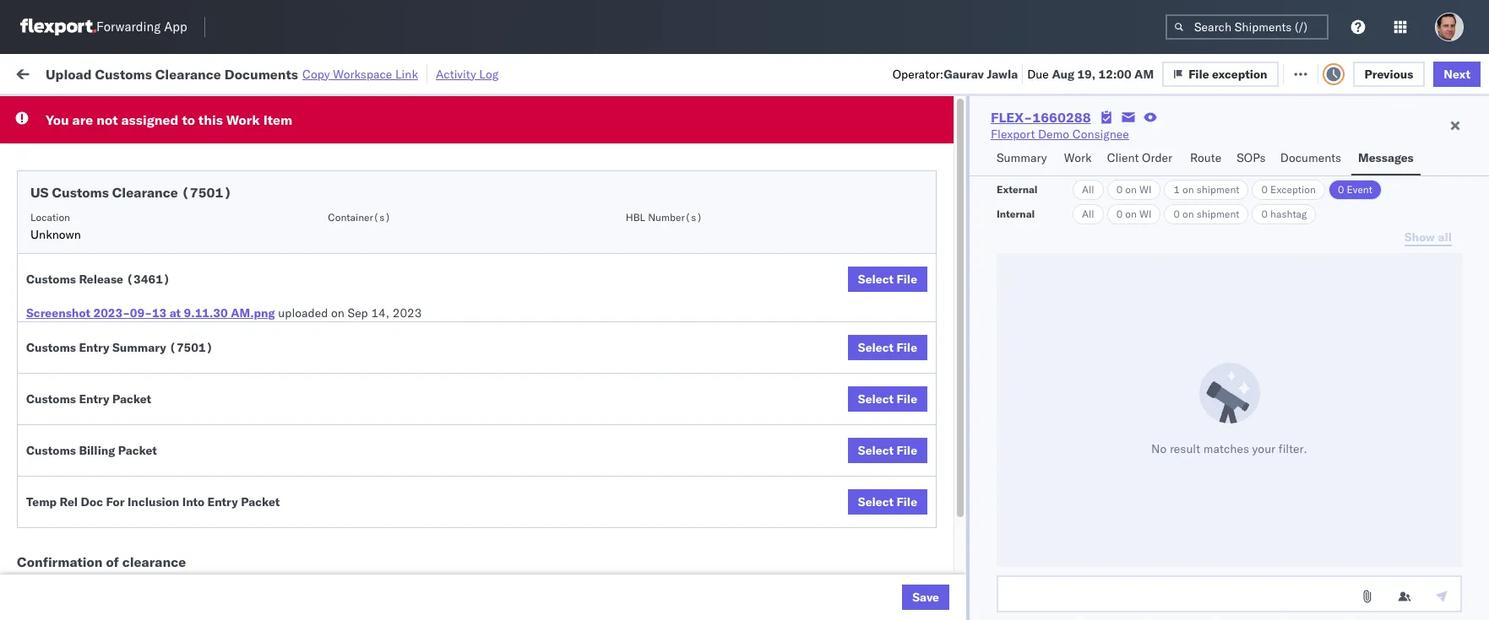 Task type: vqa. For each thing, say whether or not it's contained in the screenshot.
second Bookings Test Consignee from the bottom of the page
no



Task type: describe. For each thing, give the bounding box(es) containing it.
1 schedule delivery appointment from the top
[[39, 169, 208, 184]]

client for client order
[[1107, 150, 1139, 166]]

of
[[106, 554, 119, 571]]

next
[[1444, 66, 1471, 82]]

ocean fcl for the upload customs clearance documents "link" in the bottom left of the page
[[517, 355, 576, 370]]

progress
[[265, 104, 307, 117]]

3 schedule pickup from los angeles, ca link from the top
[[39, 308, 240, 342]]

exception
[[1271, 183, 1316, 196]]

pickup for 2nd schedule pickup from los angeles, ca link
[[92, 234, 128, 250]]

message
[[228, 65, 275, 81]]

select file button for customs entry packet
[[848, 387, 928, 412]]

filtered
[[17, 103, 58, 119]]

customs entry summary (7501)
[[26, 340, 213, 356]]

6:00 am pst, dec 24, 2022
[[272, 504, 427, 519]]

2 11:59 from the top
[[272, 207, 305, 222]]

all button for external
[[1073, 180, 1104, 200]]

2 flex-1846748 from the top
[[933, 207, 1020, 222]]

2 ceau7522281, from the top
[[1041, 206, 1128, 221]]

result
[[1170, 442, 1201, 457]]

for
[[106, 495, 125, 510]]

appointment for flex-1889466
[[138, 429, 208, 444]]

you
[[46, 112, 69, 128]]

lagerfeld
[[906, 578, 957, 594]]

9.11.30
[[184, 306, 228, 321]]

0 event
[[1338, 183, 1373, 196]]

19,
[[1078, 66, 1096, 82]]

0 vertical spatial jawla
[[987, 66, 1018, 82]]

deadline button
[[264, 134, 433, 151]]

omkar
[[1362, 244, 1397, 259]]

3 hlxu6269489, from the top
[[1131, 243, 1217, 259]]

2 test123456 from the top
[[1151, 207, 1222, 222]]

pm for the upload customs clearance documents "link" in the bottom left of the page
[[308, 355, 326, 370]]

2022 for third schedule delivery appointment link from the bottom
[[398, 169, 427, 185]]

us
[[30, 184, 49, 201]]

activity log button
[[436, 64, 499, 84]]

4 hlxu6269489, from the top
[[1131, 355, 1217, 370]]

temp rel doc for inclusion into entry packet
[[26, 495, 280, 510]]

summary inside button
[[997, 150, 1047, 166]]

2 flex-1889466 from the top
[[933, 430, 1020, 445]]

client order
[[1107, 150, 1173, 166]]

1 4, from the top
[[384, 169, 395, 185]]

1660288
[[1033, 109, 1091, 126]]

pickup for fifth schedule pickup from los angeles, ca link from the bottom of the page
[[92, 197, 128, 212]]

4 schedule pickup from los angeles, ca button from the top
[[39, 382, 240, 418]]

2 lhuu7894563, from the top
[[1041, 429, 1128, 444]]

fcl for confirm pickup from los angeles, ca link
[[555, 467, 576, 482]]

0 on shipment
[[1174, 208, 1240, 221]]

into
[[182, 495, 205, 510]]

0 down client order button
[[1117, 208, 1123, 221]]

delivery for schedule delivery appointment "button" for flex-1846748
[[92, 280, 135, 295]]

1 hlxu8034992 from the top
[[1220, 169, 1303, 184]]

status
[[93, 104, 122, 117]]

1 uetu5238478 from the top
[[1131, 392, 1213, 407]]

5 schedule pickup from los angeles, ca link from the top
[[39, 531, 240, 565]]

schedule pickup from los angeles, ca for fifth schedule pickup from los angeles, ca link from the bottom of the page
[[39, 197, 228, 229]]

flexport
[[991, 127, 1035, 142]]

2 uetu5238478 from the top
[[1131, 429, 1213, 444]]

Search Shipments (/) text field
[[1166, 14, 1329, 40]]

am.png
[[231, 306, 275, 321]]

0 left the exception on the top
[[1262, 183, 1268, 196]]

number(s)
[[648, 211, 703, 224]]

container
[[1041, 131, 1086, 144]]

aug
[[1052, 66, 1075, 82]]

omkar savant
[[1362, 244, 1437, 259]]

select file for customs billing packet
[[858, 444, 918, 459]]

1
[[1174, 183, 1180, 196]]

integration test account - karl lagerfeld
[[737, 578, 957, 594]]

operator: gaurav jawla
[[893, 66, 1018, 82]]

account
[[824, 578, 868, 594]]

1 vertical spatial am
[[301, 504, 320, 519]]

wi for 1
[[1140, 183, 1152, 196]]

1 vertical spatial gaurav
[[1362, 169, 1400, 185]]

3 4, from the top
[[384, 244, 395, 259]]

2 hlxu8034992 from the top
[[1220, 206, 1303, 221]]

ocean fcl for confirm pickup from los angeles, ca link
[[517, 467, 576, 482]]

savant
[[1401, 244, 1437, 259]]

pm for confirm pickup from los angeles, ca link
[[301, 467, 319, 482]]

1889466 for confirm pickup from los angeles, ca
[[969, 467, 1020, 482]]

2022 for 2nd schedule pickup from los angeles, ca link
[[398, 244, 427, 259]]

angeles, for 2nd schedule pickup from los angeles, ca link
[[181, 234, 228, 250]]

flex-1660288 link
[[991, 109, 1091, 126]]

1 schedule delivery appointment link from the top
[[39, 168, 208, 185]]

snooze
[[458, 138, 491, 150]]

flex-1846748 for 3rd schedule pickup from los angeles, ca link from the bottom of the page
[[933, 318, 1020, 333]]

ca for fifth schedule pickup from los angeles, ca link from the bottom of the page
[[39, 214, 55, 229]]

0 hashtag
[[1262, 208, 1307, 221]]

Search Work text field
[[921, 60, 1105, 86]]

11:59 pm pdt, nov 4, 2022 for third schedule delivery appointment link from the bottom
[[272, 169, 427, 185]]

jaehyung
[[1362, 578, 1412, 594]]

11:00 pm pst, nov 8, 2022
[[272, 355, 426, 370]]

3 ceau7522281, from the top
[[1041, 243, 1128, 259]]

copy
[[302, 66, 330, 82]]

schedule delivery appointment for flex-1889466
[[39, 429, 208, 444]]

forwarding
[[96, 19, 161, 35]]

2 vertical spatial packet
[[241, 495, 280, 510]]

4 ceau7522281, hlxu6269489, hlxu8034992 from the top
[[1041, 355, 1303, 370]]

upload customs clearance documents
[[39, 346, 185, 378]]

pickup for 2nd schedule pickup from los angeles, ca link from the bottom
[[92, 383, 128, 398]]

pst, for 11:00
[[329, 355, 355, 370]]

(3461)
[[126, 272, 170, 287]]

1 appointment from the top
[[138, 169, 208, 184]]

sops
[[1237, 150, 1266, 166]]

mbl/mawb numbers
[[1151, 138, 1254, 150]]

2 ceau7522281, hlxu6269489, hlxu8034992 from the top
[[1041, 206, 1303, 221]]

packet for customs entry packet
[[112, 392, 151, 407]]

operator
[[1362, 138, 1403, 150]]

customs inside upload customs clearance documents
[[80, 346, 128, 361]]

1 horizontal spatial consignee
[[1073, 127, 1129, 142]]

appointment for flex-1846748
[[138, 280, 208, 295]]

3 resize handle column header from the left
[[488, 131, 509, 621]]

1 lhuu7894563, from the top
[[1041, 392, 1128, 407]]

work inside button
[[185, 65, 214, 81]]

confirm for confirm pickup from los angeles, ca
[[39, 457, 82, 473]]

order
[[1142, 150, 1173, 166]]

screenshot
[[26, 306, 90, 321]]

screenshot 2023-09-13 at 9.11.30 am.png uploaded on sep 14, 2023
[[26, 306, 422, 321]]

pst, for 4:00
[[322, 467, 348, 482]]

from down upload customs clearance documents 'button'
[[131, 383, 156, 398]]

2 vertical spatial entry
[[207, 495, 238, 510]]

2 hlxu6269489, from the top
[[1131, 206, 1217, 221]]

187 on track
[[389, 65, 458, 81]]

24,
[[377, 504, 395, 519]]

resize handle column header for the client name button
[[708, 131, 728, 621]]

flex-1660288
[[991, 109, 1091, 126]]

schedule pickup from los angeles, ca for 2nd schedule pickup from los angeles, ca link
[[39, 234, 228, 267]]

upload for upload customs clearance documents
[[39, 346, 77, 361]]

flexport. image
[[20, 19, 96, 35]]

assigned
[[121, 112, 179, 128]]

1889466 for confirm delivery
[[969, 504, 1020, 519]]

1 schedule pickup from los angeles, ca link from the top
[[39, 196, 240, 230]]

upload for upload customs clearance documents copy workspace link
[[46, 65, 92, 82]]

schedule delivery appointment button for flex-1889466
[[39, 428, 208, 447]]

messages button
[[1352, 143, 1421, 176]]

demo
[[1038, 127, 1070, 142]]

due aug 19, 12:00 am
[[1028, 66, 1154, 82]]

pdt, for third schedule delivery appointment link from the bottom
[[329, 169, 356, 185]]

0 vertical spatial gaurav
[[944, 66, 984, 82]]

from right 2023-
[[131, 309, 156, 324]]

work inside button
[[1064, 150, 1092, 166]]

schedule for 1st schedule pickup from los angeles, ca link from the bottom of the page
[[39, 532, 89, 547]]

11:59 for 2nd schedule pickup from los angeles, ca link
[[272, 244, 305, 259]]

upload customs clearance documents link
[[39, 345, 240, 379]]

resize handle column header for flex id button
[[1012, 131, 1032, 621]]

release
[[79, 272, 123, 287]]

flex-1846748 for 2nd schedule pickup from los angeles, ca link
[[933, 244, 1020, 259]]

select for customs release (3461)
[[858, 272, 894, 287]]

8,
[[383, 355, 394, 370]]

select file for customs release (3461)
[[858, 272, 918, 287]]

matches
[[1204, 442, 1250, 457]]

resize handle column header for deadline button
[[429, 131, 449, 621]]

0 on wi for 1
[[1117, 183, 1152, 196]]

not
[[96, 112, 118, 128]]

6:00
[[272, 504, 298, 519]]

angeles, for 2nd schedule pickup from los angeles, ca link from the bottom
[[181, 383, 228, 398]]

ocean fcl for 2nd schedule pickup from los angeles, ca link
[[517, 244, 576, 259]]

previous
[[1365, 66, 1414, 82]]

flex-1889466 for schedule pickup from los angeles, ca
[[933, 392, 1020, 408]]

:
[[122, 104, 125, 117]]

delivery for first schedule delivery appointment "button" from the top
[[92, 169, 135, 184]]

clearance for upload customs clearance documents
[[131, 346, 185, 361]]

resize handle column header for mode button
[[598, 131, 618, 621]]

schedule pickup from los angeles, ca for 1st schedule pickup from los angeles, ca link from the bottom of the page
[[39, 532, 228, 564]]

confirmation of clearance
[[17, 554, 186, 571]]

app
[[164, 19, 187, 35]]

select for temp rel doc for inclusion into entry packet
[[858, 495, 894, 510]]

1846748 for 2nd schedule pickup from los angeles, ca link
[[969, 244, 1020, 259]]

my
[[17, 61, 44, 85]]

confirm pickup from los angeles, ca button
[[39, 457, 240, 492]]

customs up :
[[95, 65, 152, 82]]

1 hlxu6269489, from the top
[[1131, 169, 1217, 184]]

2 lhuu7894563, uetu5238478 from the top
[[1041, 429, 1213, 444]]

from down workitem button
[[131, 197, 156, 212]]

workspace
[[333, 66, 392, 82]]

confirm for confirm delivery
[[39, 503, 82, 518]]

pickup for 1st schedule pickup from los angeles, ca link from the bottom of the page
[[92, 532, 128, 547]]

action
[[1430, 65, 1468, 81]]

los for confirm pickup from los angeles, ca "button"
[[152, 457, 171, 473]]

all for external
[[1082, 183, 1095, 196]]

copy workspace link button
[[302, 66, 418, 82]]

batch action button
[[1368, 60, 1478, 86]]

pm for third schedule delivery appointment link from the bottom
[[308, 169, 326, 185]]

select file button for customs billing packet
[[848, 438, 928, 464]]

1 horizontal spatial work
[[226, 112, 260, 128]]

deadline
[[272, 138, 313, 150]]

0 exception
[[1262, 183, 1316, 196]]

2 1846748 from the top
[[969, 207, 1020, 222]]

select file for customs entry summary (7501)
[[858, 340, 918, 356]]

1 schedule pickup from los angeles, ca button from the top
[[39, 196, 240, 232]]

shipment for 1 on shipment
[[1197, 183, 1240, 196]]

2 - from the left
[[1443, 578, 1450, 594]]

log
[[479, 66, 499, 82]]

los for second schedule pickup from los angeles, ca button from the top
[[159, 234, 178, 250]]

customs up the screenshot
[[26, 272, 76, 287]]

1 on shipment
[[1174, 183, 1240, 196]]

4 1846748 from the top
[[969, 281, 1020, 296]]

message (0)
[[228, 65, 297, 81]]

0 vertical spatial at
[[336, 65, 347, 81]]

schedule delivery appointment link for flex-1889466
[[39, 428, 208, 445]]

2022 for 3rd schedule pickup from los angeles, ca link from the bottom of the page
[[398, 318, 427, 333]]

save
[[913, 591, 939, 606]]

1893174
[[969, 541, 1020, 556]]

confirmation
[[17, 554, 103, 571]]

no
[[1152, 442, 1167, 457]]

12:00
[[1099, 66, 1132, 82]]

2 1889466 from the top
[[969, 430, 1020, 445]]

09-
[[130, 306, 152, 321]]

los for fourth schedule pickup from los angeles, ca button from the top of the page
[[159, 383, 178, 398]]

4 schedule pickup from los angeles, ca link from the top
[[39, 382, 240, 416]]

ca for confirm pickup from los angeles, ca link
[[39, 474, 55, 490]]

fcl for 2nd schedule pickup from los angeles, ca link
[[555, 244, 576, 259]]

ca for 3rd schedule pickup from los angeles, ca link from the bottom of the page
[[39, 326, 55, 341]]

0 left "hashtag"
[[1262, 208, 1268, 221]]

documents for upload customs clearance documents copy workspace link
[[225, 65, 298, 82]]

pm for 2nd schedule pickup from los angeles, ca link
[[308, 244, 326, 259]]

numbers for container numbers
[[1041, 144, 1083, 157]]



Task type: locate. For each thing, give the bounding box(es) containing it.
1 abcdefg78456546 from the top
[[1151, 392, 1264, 408]]

upload down the screenshot
[[39, 346, 77, 361]]

2022 right 14,
[[398, 318, 427, 333]]

4 schedule from the top
[[39, 280, 89, 295]]

pdt, for 2nd schedule pickup from los angeles, ca link
[[329, 244, 356, 259]]

ca down us
[[39, 214, 55, 229]]

0 horizontal spatial jawla
[[987, 66, 1018, 82]]

client for client name
[[627, 138, 654, 150]]

5 fcl from the top
[[555, 467, 576, 482]]

1889466
[[969, 392, 1020, 408], [969, 430, 1020, 445], [969, 467, 1020, 482], [969, 504, 1020, 519]]

2 horizontal spatial work
[[1064, 150, 1092, 166]]

client order button
[[1101, 143, 1184, 176]]

1 horizontal spatial am
[[1135, 66, 1154, 82]]

2 abcdefg78456546 from the top
[[1151, 430, 1264, 445]]

1 vertical spatial schedule delivery appointment
[[39, 280, 208, 295]]

1 vertical spatial summary
[[112, 340, 166, 356]]

status : ready for work, blocked, in progress
[[93, 104, 307, 117]]

1 vertical spatial at
[[170, 306, 181, 321]]

los for 5th schedule pickup from los angeles, ca button from the bottom of the page
[[159, 197, 178, 212]]

3 hlxu8034992 from the top
[[1220, 243, 1303, 259]]

delivery inside button
[[85, 503, 128, 518]]

customs up location
[[52, 184, 109, 201]]

- right the choi
[[1443, 578, 1450, 594]]

jawla
[[987, 66, 1018, 82], [1403, 169, 1432, 185]]

1 vertical spatial schedule delivery appointment link
[[39, 279, 208, 296]]

delivery for schedule delivery appointment "button" for flex-1889466
[[92, 429, 135, 444]]

at
[[336, 65, 347, 81], [170, 306, 181, 321]]

forwarding app
[[96, 19, 187, 35]]

3 appointment from the top
[[138, 429, 208, 444]]

resize handle column header for workitem button
[[242, 131, 262, 621]]

2022 down deadline button
[[398, 169, 427, 185]]

1 0 on wi from the top
[[1117, 183, 1152, 196]]

los for 3rd schedule pickup from los angeles, ca button from the top
[[159, 309, 178, 324]]

2022 for confirm delivery link
[[398, 504, 427, 519]]

3 ceau7522281, hlxu6269489, hlxu8034992 from the top
[[1041, 243, 1303, 259]]

schedule delivery appointment up 'us customs clearance (7501)'
[[39, 169, 208, 184]]

0 vertical spatial schedule delivery appointment button
[[39, 168, 208, 186]]

1 vertical spatial shipment
[[1197, 208, 1240, 221]]

1 vertical spatial uetu5238478
[[1131, 429, 1213, 444]]

documents up the exception on the top
[[1281, 150, 1342, 166]]

pm left container(s)
[[308, 207, 326, 222]]

schedule delivery appointment link for flex-1846748
[[39, 279, 208, 296]]

wi
[[1140, 183, 1152, 196], [1140, 208, 1152, 221]]

1 vertical spatial all button
[[1073, 204, 1104, 225]]

2 11:59 pm pdt, nov 4, 2022 from the top
[[272, 207, 427, 222]]

file for customs release (3461)
[[897, 272, 918, 287]]

schedule for fifth schedule pickup from los angeles, ca link from the bottom of the page
[[39, 197, 89, 212]]

clearance
[[155, 65, 221, 82], [112, 184, 178, 201], [131, 346, 185, 361]]

pdt, for 3rd schedule pickup from los angeles, ca link from the bottom of the page
[[329, 318, 356, 333]]

documents inside button
[[1281, 150, 1342, 166]]

schedule pickup from los angeles, ca button
[[39, 196, 240, 232], [39, 234, 240, 269], [39, 308, 240, 343], [39, 382, 240, 418], [39, 531, 240, 566]]

2 4, from the top
[[384, 207, 395, 222]]

client left order
[[1107, 150, 1139, 166]]

clearance for upload customs clearance documents copy workspace link
[[155, 65, 221, 82]]

flexport demo consignee link
[[991, 126, 1129, 143]]

schedule down location
[[39, 234, 89, 250]]

6 1846748 from the top
[[969, 355, 1020, 370]]

3 pdt, from the top
[[329, 244, 356, 259]]

1 flex-1846748 from the top
[[933, 169, 1020, 185]]

lhuu7894563, uetu5238478
[[1041, 392, 1213, 407], [1041, 429, 1213, 444]]

0 vertical spatial wi
[[1140, 183, 1152, 196]]

schedule delivery appointment link down workitem button
[[39, 168, 208, 185]]

karl
[[882, 578, 903, 594]]

file for customs entry packet
[[897, 392, 918, 407]]

angeles, for confirm pickup from los angeles, ca link
[[174, 457, 221, 473]]

pm up uploaded
[[308, 244, 326, 259]]

appointment up confirm pickup from los angeles, ca link
[[138, 429, 208, 444]]

schedule for third schedule delivery appointment link from the bottom
[[39, 169, 89, 184]]

file
[[1200, 65, 1221, 81], [1189, 66, 1210, 82], [897, 272, 918, 287], [897, 340, 918, 356], [897, 392, 918, 407], [897, 444, 918, 459], [897, 495, 918, 510]]

workitem button
[[10, 134, 245, 151]]

0 horizontal spatial client
[[627, 138, 654, 150]]

0 horizontal spatial am
[[301, 504, 320, 519]]

- left karl
[[871, 578, 879, 594]]

work right this
[[226, 112, 260, 128]]

ca up customs billing packet
[[39, 400, 55, 415]]

summary down 09- at the left of the page
[[112, 340, 166, 356]]

2 vertical spatial schedule delivery appointment button
[[39, 428, 208, 447]]

4 flex-1889466 from the top
[[933, 504, 1020, 519]]

1 vertical spatial documents
[[1281, 150, 1342, 166]]

us customs clearance (7501)
[[30, 184, 232, 201]]

flex-1893174
[[933, 541, 1020, 556]]

numbers inside container numbers
[[1041, 144, 1083, 157]]

resize handle column header
[[242, 131, 262, 621], [429, 131, 449, 621], [488, 131, 509, 621], [598, 131, 618, 621], [708, 131, 728, 621], [877, 131, 897, 621], [1012, 131, 1032, 621], [1122, 131, 1142, 621], [1333, 131, 1353, 621], [1443, 131, 1463, 621], [1446, 131, 1467, 621]]

by:
[[61, 103, 77, 119]]

pm left sep
[[308, 318, 326, 333]]

select file button for customs release (3461)
[[848, 267, 928, 292]]

6 ca from the top
[[39, 549, 55, 564]]

2 wi from the top
[[1140, 208, 1152, 221]]

schedule delivery appointment button up "confirm pickup from los angeles, ca"
[[39, 428, 208, 447]]

angeles, inside "confirm pickup from los angeles, ca"
[[174, 457, 221, 473]]

flex-1846748 for the upload customs clearance documents "link" in the bottom left of the page
[[933, 355, 1020, 370]]

2 ca from the top
[[39, 251, 55, 267]]

11:59 pm pdt, nov 4, 2022 for 3rd schedule pickup from los angeles, ca link from the bottom of the page
[[272, 318, 427, 333]]

entry for packet
[[79, 392, 109, 407]]

3 ocean fcl from the top
[[517, 318, 576, 333]]

internal
[[997, 208, 1035, 221]]

id
[[927, 138, 938, 150]]

fcl for third schedule delivery appointment link from the bottom
[[555, 169, 576, 185]]

1 all from the top
[[1082, 183, 1095, 196]]

1 lhuu7894563, uetu5238478 from the top
[[1041, 392, 1213, 407]]

2 all button from the top
[[1073, 204, 1104, 225]]

from
[[131, 197, 156, 212], [131, 234, 156, 250], [131, 309, 156, 324], [131, 383, 156, 398], [125, 457, 149, 473], [131, 532, 156, 547]]

schedule down customs entry packet
[[39, 429, 89, 444]]

test123456 for schedule pickup from los angeles, ca
[[1151, 244, 1222, 259]]

2 vertical spatial schedule delivery appointment link
[[39, 428, 208, 445]]

pm right '11:00'
[[308, 355, 326, 370]]

0 horizontal spatial consignee
[[737, 138, 785, 150]]

4 pdt, from the top
[[329, 318, 356, 333]]

fcl for the upload customs clearance documents "link" in the bottom left of the page
[[555, 355, 576, 370]]

are
[[72, 112, 93, 128]]

0 vertical spatial all
[[1082, 183, 1095, 196]]

dec
[[351, 467, 373, 482], [352, 504, 374, 519]]

summary button
[[990, 143, 1058, 176]]

2 horizontal spatial documents
[[1281, 150, 1342, 166]]

bosch
[[627, 169, 660, 185], [737, 169, 770, 185], [627, 207, 660, 222], [627, 244, 660, 259], [737, 244, 770, 259], [627, 318, 660, 333], [737, 318, 770, 333], [627, 355, 660, 370], [737, 355, 770, 370], [627, 467, 660, 482], [737, 467, 770, 482]]

4 4, from the top
[[384, 318, 395, 333]]

select file for temp rel doc for inclusion into entry packet
[[858, 495, 918, 510]]

0 vertical spatial packet
[[112, 392, 151, 407]]

hlxu6269489,
[[1131, 169, 1217, 184], [1131, 206, 1217, 221], [1131, 243, 1217, 259], [1131, 355, 1217, 370]]

clearance down workitem button
[[112, 184, 178, 201]]

jawla left due
[[987, 66, 1018, 82]]

14,
[[371, 306, 390, 321]]

5 ocean fcl from the top
[[517, 467, 576, 482]]

0 horizontal spatial numbers
[[1041, 144, 1083, 157]]

resize handle column header for consignee button
[[877, 131, 897, 621]]

0 vertical spatial pst,
[[329, 355, 355, 370]]

pm right the 4:00
[[301, 467, 319, 482]]

1 horizontal spatial numbers
[[1212, 138, 1254, 150]]

0 vertical spatial shipment
[[1197, 183, 1240, 196]]

ready
[[130, 104, 160, 117]]

2022 right container(s)
[[398, 207, 427, 222]]

schedule delivery appointment button for flex-1846748
[[39, 279, 208, 298]]

3 select file button from the top
[[848, 387, 928, 412]]

2022 up 2023
[[398, 244, 427, 259]]

schedule pickup from los angeles, ca for 3rd schedule pickup from los angeles, ca link from the bottom of the page
[[39, 309, 228, 341]]

6 schedule from the top
[[39, 383, 89, 398]]

11:59 for third schedule delivery appointment link from the bottom
[[272, 169, 305, 185]]

3 select from the top
[[858, 392, 894, 407]]

3 flex-1889466 from the top
[[933, 467, 1020, 482]]

4 test123456 from the top
[[1151, 355, 1222, 370]]

3 schedule pickup from los angeles, ca from the top
[[39, 309, 228, 341]]

numbers inside button
[[1212, 138, 1254, 150]]

ca up the temp
[[39, 474, 55, 490]]

1 vertical spatial 0 on wi
[[1117, 208, 1152, 221]]

0 vertical spatial schedule delivery appointment
[[39, 169, 208, 184]]

1889466 for schedule pickup from los angeles, ca
[[969, 392, 1020, 408]]

angeles, for fifth schedule pickup from los angeles, ca link from the bottom of the page
[[181, 197, 228, 212]]

ca inside "confirm pickup from los angeles, ca"
[[39, 474, 55, 490]]

0 on wi for 0
[[1117, 208, 1152, 221]]

consignee inside button
[[737, 138, 785, 150]]

4:00 pm pst, dec 23, 2022
[[272, 467, 426, 482]]

pdt,
[[329, 169, 356, 185], [329, 207, 356, 222], [329, 244, 356, 259], [329, 318, 356, 333]]

4 flex-1846748 from the top
[[933, 281, 1020, 296]]

customs billing packet
[[26, 444, 157, 459]]

all for internal
[[1082, 208, 1095, 221]]

select file button for customs entry summary (7501)
[[848, 335, 928, 361]]

2022 right 8,
[[397, 355, 426, 370]]

from up (3461)
[[131, 234, 156, 250]]

1 ocean fcl from the top
[[517, 169, 576, 185]]

mode button
[[509, 134, 602, 151]]

all button for internal
[[1073, 204, 1104, 225]]

shipment up 0 on shipment
[[1197, 183, 1240, 196]]

test123456 for schedule delivery appointment
[[1151, 169, 1222, 185]]

on
[[414, 65, 428, 81], [1126, 183, 1137, 196], [1183, 183, 1194, 196], [1126, 208, 1137, 221], [1183, 208, 1194, 221], [331, 306, 345, 321]]

0 vertical spatial summary
[[997, 150, 1047, 166]]

1 shipment from the top
[[1197, 183, 1240, 196]]

workitem
[[19, 138, 63, 150]]

location unknown
[[30, 211, 81, 242]]

am
[[1135, 66, 1154, 82], [301, 504, 320, 519]]

(7501) down 9.11.30
[[169, 340, 213, 356]]

schedule down upload customs clearance documents
[[39, 383, 89, 398]]

0 horizontal spatial documents
[[39, 363, 100, 378]]

schedule delivery appointment button down workitem button
[[39, 168, 208, 186]]

flex-1889466
[[933, 392, 1020, 408], [933, 430, 1020, 445], [933, 467, 1020, 482], [933, 504, 1020, 519]]

consignee
[[1073, 127, 1129, 142], [737, 138, 785, 150]]

2 fcl from the top
[[555, 244, 576, 259]]

from up temp rel doc for inclusion into entry packet
[[125, 457, 149, 473]]

los for first schedule pickup from los angeles, ca button from the bottom of the page
[[159, 532, 178, 547]]

flex-2130387
[[933, 578, 1020, 594]]

work down container
[[1064, 150, 1092, 166]]

ca down the temp
[[39, 549, 55, 564]]

ca for 2nd schedule pickup from los angeles, ca link from the bottom
[[39, 400, 55, 415]]

0 vertical spatial abcdefg78456546
[[1151, 392, 1264, 408]]

shipment down '1 on shipment'
[[1197, 208, 1240, 221]]

1 fcl from the top
[[555, 169, 576, 185]]

1 vertical spatial wi
[[1140, 208, 1152, 221]]

inclusion
[[128, 495, 179, 510]]

11:59 for 3rd schedule pickup from los angeles, ca link from the bottom of the page
[[272, 318, 305, 333]]

4,
[[384, 169, 395, 185], [384, 207, 395, 222], [384, 244, 395, 259], [384, 318, 395, 333]]

uetu5238478
[[1131, 392, 1213, 407], [1131, 429, 1213, 444]]

work right import
[[185, 65, 214, 81]]

5 schedule pickup from los angeles, ca button from the top
[[39, 531, 240, 566]]

2 schedule from the top
[[39, 197, 89, 212]]

flex id button
[[897, 134, 1016, 151]]

schedule up unknown
[[39, 197, 89, 212]]

0 vertical spatial uetu5238478
[[1131, 392, 1213, 407]]

import work button
[[137, 54, 221, 92]]

at left the risk on the top
[[336, 65, 347, 81]]

2 schedule pickup from los angeles, ca link from the top
[[39, 234, 240, 267]]

0 vertical spatial work
[[185, 65, 214, 81]]

1 select file button from the top
[[848, 267, 928, 292]]

2022 for confirm pickup from los angeles, ca link
[[397, 467, 426, 482]]

1 vertical spatial upload
[[39, 346, 77, 361]]

1 1889466 from the top
[[969, 392, 1020, 408]]

client left name
[[627, 138, 654, 150]]

4, down deadline button
[[384, 207, 395, 222]]

pickup inside "confirm pickup from los angeles, ca"
[[85, 457, 122, 473]]

client
[[627, 138, 654, 150], [1107, 150, 1139, 166]]

0 vertical spatial appointment
[[138, 169, 208, 184]]

3 1889466 from the top
[[969, 467, 1020, 482]]

1 resize handle column header from the left
[[242, 131, 262, 621]]

1 - from the left
[[871, 578, 879, 594]]

4 11:59 from the top
[[272, 318, 305, 333]]

0 horizontal spatial gaurav
[[944, 66, 984, 82]]

maeu9408431
[[1151, 578, 1236, 594]]

ca for 1st schedule pickup from los angeles, ca link from the bottom of the page
[[39, 549, 55, 564]]

import
[[144, 65, 182, 81]]

packet down upload customs clearance documents 'button'
[[112, 392, 151, 407]]

resize handle column header for mbl/mawb numbers button
[[1333, 131, 1353, 621]]

schedule pickup from los angeles, ca
[[39, 197, 228, 229], [39, 234, 228, 267], [39, 309, 228, 341], [39, 383, 228, 415], [39, 532, 228, 564]]

next button
[[1434, 61, 1481, 87]]

0 vertical spatial upload
[[46, 65, 92, 82]]

file for temp rel doc for inclusion into entry packet
[[897, 495, 918, 510]]

angeles, for 1st schedule pickup from los angeles, ca link from the bottom of the page
[[181, 532, 228, 547]]

1 horizontal spatial -
[[1443, 578, 1450, 594]]

pst, left 8,
[[329, 355, 355, 370]]

schedule for 2nd schedule pickup from los angeles, ca link
[[39, 234, 89, 250]]

consignee button
[[728, 134, 880, 151]]

los right 09- at the left of the page
[[159, 309, 178, 324]]

1 vertical spatial confirm
[[39, 503, 82, 518]]

1 11:59 from the top
[[272, 169, 305, 185]]

upload inside upload customs clearance documents
[[39, 346, 77, 361]]

2022 right 24,
[[398, 504, 427, 519]]

pickup for confirm pickup from los angeles, ca link
[[85, 457, 122, 473]]

0 horizontal spatial -
[[871, 578, 879, 594]]

0 vertical spatial all button
[[1073, 180, 1104, 200]]

0 vertical spatial am
[[1135, 66, 1154, 82]]

2023-
[[93, 306, 130, 321]]

4 fcl from the top
[[555, 355, 576, 370]]

2 select file from the top
[[858, 340, 918, 356]]

summary down flexport
[[997, 150, 1047, 166]]

pm for 3rd schedule pickup from los angeles, ca link from the bottom of the page
[[308, 318, 326, 333]]

10 resize handle column header from the left
[[1443, 131, 1463, 621]]

4, right sep
[[384, 318, 395, 333]]

item
[[263, 112, 293, 128]]

0 horizontal spatial work
[[185, 65, 214, 81]]

los inside "confirm pickup from los angeles, ca"
[[152, 457, 171, 473]]

select for customs entry summary (7501)
[[858, 340, 894, 356]]

file for customs billing packet
[[897, 444, 918, 459]]

3 fcl from the top
[[555, 318, 576, 333]]

2 pdt, from the top
[[329, 207, 356, 222]]

work
[[185, 65, 214, 81], [226, 112, 260, 128], [1064, 150, 1092, 166]]

flex-1889466 for confirm pickup from los angeles, ca
[[933, 467, 1020, 482]]

2 shipment from the top
[[1197, 208, 1240, 221]]

0 vertical spatial schedule delivery appointment link
[[39, 168, 208, 185]]

1 vertical spatial clearance
[[112, 184, 178, 201]]

confirm pickup from los angeles, ca link
[[39, 457, 240, 490]]

shipment for 0 on shipment
[[1197, 208, 1240, 221]]

2 vertical spatial appointment
[[138, 429, 208, 444]]

am right 12:00 at the top right
[[1135, 66, 1154, 82]]

documents button
[[1274, 143, 1352, 176]]

to
[[182, 112, 195, 128]]

0 vertical spatial documents
[[225, 65, 298, 82]]

3 schedule pickup from los angeles, ca button from the top
[[39, 308, 240, 343]]

your
[[1253, 442, 1276, 457]]

select file button for temp rel doc for inclusion into entry packet
[[848, 490, 928, 515]]

schedule for schedule delivery appointment link for flex-1846748
[[39, 280, 89, 295]]

numbers for mbl/mawb numbers
[[1212, 138, 1254, 150]]

select
[[858, 272, 894, 287], [858, 340, 894, 356], [858, 392, 894, 407], [858, 444, 894, 459], [858, 495, 894, 510]]

1 horizontal spatial client
[[1107, 150, 1139, 166]]

0 vertical spatial entry
[[79, 340, 109, 356]]

13
[[152, 306, 167, 321]]

2 vertical spatial documents
[[39, 363, 100, 378]]

1 vertical spatial appointment
[[138, 280, 208, 295]]

gaurav up flex id button
[[944, 66, 984, 82]]

schedule delivery appointment up "confirm pickup from los angeles, ca"
[[39, 429, 208, 444]]

1 wi from the top
[[1140, 183, 1152, 196]]

test123456 for upload customs clearance documents
[[1151, 355, 1222, 370]]

customs down the screenshot
[[26, 340, 76, 356]]

2130387
[[969, 578, 1020, 594]]

2 select file button from the top
[[848, 335, 928, 361]]

1 horizontal spatial jawla
[[1403, 169, 1432, 185]]

flex-1893174 button
[[906, 537, 1024, 561], [906, 537, 1024, 561]]

fcl for 3rd schedule pickup from los angeles, ca link from the bottom of the page
[[555, 318, 576, 333]]

2 0 on wi from the top
[[1117, 208, 1152, 221]]

2022 right 23,
[[397, 467, 426, 482]]

flexport demo consignee
[[991, 127, 1129, 142]]

flex-1846748 for third schedule delivery appointment link from the bottom
[[933, 169, 1020, 185]]

1 ceau7522281, from the top
[[1041, 169, 1128, 184]]

1 horizontal spatial summary
[[997, 150, 1047, 166]]

schedule delivery appointment link up 2023-
[[39, 279, 208, 296]]

2 vertical spatial work
[[1064, 150, 1092, 166]]

ca down the screenshot
[[39, 326, 55, 341]]

los down upload customs clearance documents 'button'
[[159, 383, 178, 398]]

None text field
[[997, 576, 1462, 613]]

2 schedule pickup from los angeles, ca button from the top
[[39, 234, 240, 269]]

1 vertical spatial (7501)
[[169, 340, 213, 356]]

4 resize handle column header from the left
[[598, 131, 618, 621]]

1 vertical spatial entry
[[79, 392, 109, 407]]

4 ocean fcl from the top
[[517, 355, 576, 370]]

temp
[[26, 495, 57, 510]]

entry right "into"
[[207, 495, 238, 510]]

2 resize handle column header from the left
[[429, 131, 449, 621]]

dec left 24,
[[352, 504, 374, 519]]

appointment up 'us customs clearance (7501)'
[[138, 169, 208, 184]]

sops button
[[1230, 143, 1274, 176]]

4 ceau7522281, from the top
[[1041, 355, 1128, 370]]

hashtag
[[1271, 208, 1307, 221]]

1 vertical spatial jawla
[[1403, 169, 1432, 185]]

1 vertical spatial work
[[226, 112, 260, 128]]

customs left billing
[[26, 444, 76, 459]]

confirm inside "confirm pickup from los angeles, ca"
[[39, 457, 82, 473]]

0 vertical spatial lhuu7894563,
[[1041, 392, 1128, 407]]

customs down 2023-
[[80, 346, 128, 361]]

los down workitem button
[[159, 197, 178, 212]]

1 vertical spatial all
[[1082, 208, 1095, 221]]

gaurav jawla
[[1362, 169, 1432, 185]]

4 hlxu8034992 from the top
[[1220, 355, 1303, 370]]

5 schedule from the top
[[39, 309, 89, 324]]

schedule pickup from los angeles, ca for 2nd schedule pickup from los angeles, ca link from the bottom
[[39, 383, 228, 415]]

0 horizontal spatial at
[[170, 306, 181, 321]]

documents inside upload customs clearance documents
[[39, 363, 100, 378]]

0 down client order
[[1117, 183, 1123, 196]]

2 vertical spatial schedule delivery appointment
[[39, 429, 208, 444]]

customs up customs billing packet
[[26, 392, 76, 407]]

ocean fcl for 3rd schedule pickup from los angeles, ca link from the bottom of the page
[[517, 318, 576, 333]]

gaurav down messages
[[1362, 169, 1400, 185]]

flex-1889466 button
[[906, 388, 1024, 412], [906, 388, 1024, 412], [906, 425, 1024, 449], [906, 425, 1024, 449], [906, 463, 1024, 486], [906, 463, 1024, 486], [906, 500, 1024, 523], [906, 500, 1024, 523]]

select for customs entry packet
[[858, 392, 894, 407]]

upload customs clearance documents button
[[39, 345, 240, 381]]

0 vertical spatial confirm
[[39, 457, 82, 473]]

ca down unknown
[[39, 251, 55, 267]]

2 all from the top
[[1082, 208, 1095, 221]]

documents for upload customs clearance documents
[[39, 363, 100, 378]]

3 11:59 pm pdt, nov 4, 2022 from the top
[[272, 244, 427, 259]]

from inside "confirm pickup from los angeles, ca"
[[125, 457, 149, 473]]

from up clearance
[[131, 532, 156, 547]]

schedule for 3rd schedule pickup from los angeles, ca link from the bottom of the page
[[39, 309, 89, 324]]

11:00
[[272, 355, 305, 370]]

7 schedule from the top
[[39, 429, 89, 444]]

1 vertical spatial lhuu7894563,
[[1041, 429, 1128, 444]]

delivery for confirm delivery button
[[85, 503, 128, 518]]

flex-2130387 button
[[906, 574, 1024, 598], [906, 574, 1024, 598]]

4 select file button from the top
[[848, 438, 928, 464]]

1 select file from the top
[[858, 272, 918, 287]]

1 vertical spatial pst,
[[322, 467, 348, 482]]

1 11:59 pm pdt, nov 4, 2022 from the top
[[272, 169, 427, 185]]

1 vertical spatial lhuu7894563, uetu5238478
[[1041, 429, 1213, 444]]

pm down the deadline
[[308, 169, 326, 185]]

pst, for 6:00
[[323, 504, 349, 519]]

2 schedule pickup from los angeles, ca from the top
[[39, 234, 228, 267]]

2022 for the upload customs clearance documents "link" in the bottom left of the page
[[397, 355, 426, 370]]

1 vertical spatial abcdefg78456546
[[1151, 430, 1264, 445]]

1 flex-1889466 from the top
[[933, 392, 1020, 408]]

5 select file button from the top
[[848, 490, 928, 515]]

dec for 23,
[[351, 467, 373, 482]]

23,
[[376, 467, 394, 482]]

los
[[159, 197, 178, 212], [159, 234, 178, 250], [159, 309, 178, 324], [159, 383, 178, 398], [152, 457, 171, 473], [159, 532, 178, 547]]

(7501) down this
[[181, 184, 232, 201]]

my work
[[17, 61, 92, 85]]

0 down the 1
[[1174, 208, 1180, 221]]

activity log
[[436, 66, 499, 82]]

9 resize handle column header from the left
[[1333, 131, 1353, 621]]

8 resize handle column header from the left
[[1122, 131, 1142, 621]]

messages
[[1359, 150, 1414, 166]]

2 vertical spatial clearance
[[131, 346, 185, 361]]

11 resize handle column header from the left
[[1446, 131, 1467, 621]]

entry for summary
[[79, 340, 109, 356]]

los up (3461)
[[159, 234, 178, 250]]

save button
[[903, 585, 950, 611]]

los up the inclusion
[[152, 457, 171, 473]]

1 vertical spatial dec
[[352, 504, 374, 519]]

flex-1889466 for confirm delivery
[[933, 504, 1020, 519]]

1 vertical spatial packet
[[118, 444, 157, 459]]

or
[[1478, 578, 1489, 594]]

2 confirm from the top
[[39, 503, 82, 518]]

clearance inside upload customs clearance documents
[[131, 346, 185, 361]]

at right 13
[[170, 306, 181, 321]]

hbl number(s)
[[626, 211, 703, 224]]

blocked,
[[208, 104, 250, 117]]

dec for 24,
[[352, 504, 374, 519]]

5 select file from the top
[[858, 495, 918, 510]]

1 test123456 from the top
[[1151, 169, 1222, 185]]

entry down 2023-
[[79, 340, 109, 356]]

confirm inside button
[[39, 503, 82, 518]]

0 vertical spatial lhuu7894563, uetu5238478
[[1041, 392, 1213, 407]]

1 schedule delivery appointment button from the top
[[39, 168, 208, 186]]

documents up customs entry packet
[[39, 363, 100, 378]]

pst, up 6:00 am pst, dec 24, 2022
[[322, 467, 348, 482]]

pm
[[308, 169, 326, 185], [308, 207, 326, 222], [308, 244, 326, 259], [308, 318, 326, 333], [308, 355, 326, 370], [301, 467, 319, 482]]

schedule delivery appointment link up "confirm pickup from los angeles, ca"
[[39, 428, 208, 445]]

1 horizontal spatial gaurav
[[1362, 169, 1400, 185]]

schedule left 2023-
[[39, 309, 89, 324]]

ocean fcl for third schedule delivery appointment link from the bottom
[[517, 169, 576, 185]]

0 left event
[[1338, 183, 1344, 196]]

event
[[1347, 183, 1373, 196]]

operator:
[[893, 66, 944, 82]]

0 horizontal spatial summary
[[112, 340, 166, 356]]

0 vertical spatial dec
[[351, 467, 373, 482]]

jawla down messages
[[1403, 169, 1432, 185]]

4, down container(s)
[[384, 244, 395, 259]]

schedule up confirmation
[[39, 532, 89, 547]]

1 ceau7522281, hlxu6269489, hlxu8034992 from the top
[[1041, 169, 1303, 184]]

0 vertical spatial 0 on wi
[[1117, 183, 1152, 196]]

4 select file from the top
[[858, 444, 918, 459]]

1 vertical spatial schedule delivery appointment button
[[39, 279, 208, 298]]

3 flex-1846748 from the top
[[933, 244, 1020, 259]]

flex-
[[991, 109, 1033, 126], [933, 169, 969, 185], [933, 207, 969, 222], [933, 244, 969, 259], [933, 281, 969, 296], [933, 318, 969, 333], [933, 355, 969, 370], [933, 392, 969, 408], [933, 430, 969, 445], [933, 467, 969, 482], [933, 504, 969, 519], [933, 541, 969, 556], [933, 578, 969, 594]]

2 schedule delivery appointment from the top
[[39, 280, 208, 295]]

0 vertical spatial (7501)
[[181, 184, 232, 201]]

resize handle column header for the container numbers "button" in the right of the page
[[1122, 131, 1142, 621]]

schedule delivery appointment button up 2023-
[[39, 279, 208, 298]]

1 horizontal spatial at
[[336, 65, 347, 81]]

1 pdt, from the top
[[329, 169, 356, 185]]

pst, down 4:00 pm pst, dec 23, 2022
[[323, 504, 349, 519]]

2023
[[393, 306, 422, 321]]

3 11:59 from the top
[[272, 244, 305, 259]]

packet right billing
[[118, 444, 157, 459]]

2 vertical spatial pst,
[[323, 504, 349, 519]]

0 vertical spatial clearance
[[155, 65, 221, 82]]

(7501) for customs entry summary (7501)
[[169, 340, 213, 356]]

screenshot 2023-09-13 at 9.11.30 am.png link
[[26, 305, 275, 322]]

1 horizontal spatial documents
[[225, 65, 298, 82]]

schedule up us
[[39, 169, 89, 184]]

mode
[[517, 138, 543, 150]]

entry
[[79, 340, 109, 356], [79, 392, 109, 407], [207, 495, 238, 510]]

1846748 for 3rd schedule pickup from los angeles, ca link from the bottom of the page
[[969, 318, 1020, 333]]

abcdefg78456546
[[1151, 392, 1264, 408], [1151, 430, 1264, 445]]

clearance up work,
[[155, 65, 221, 82]]

los up clearance
[[159, 532, 178, 547]]

appointment up 13
[[138, 280, 208, 295]]

file for customs entry summary (7501)
[[897, 340, 918, 356]]

customs release (3461)
[[26, 272, 170, 287]]

upload up by:
[[46, 65, 92, 82]]

am right 6:00
[[301, 504, 320, 519]]

work,
[[179, 104, 205, 117]]



